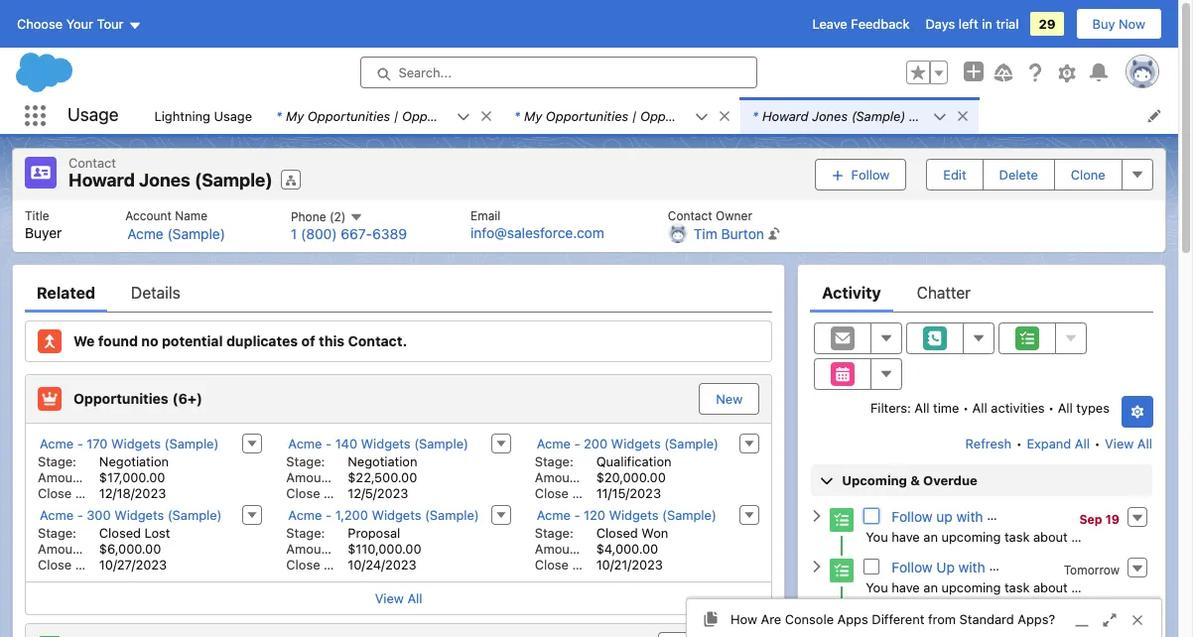 Task type: locate. For each thing, give the bounding box(es) containing it.
widgets up qualification on the bottom
[[611, 435, 661, 451]]

1 upcoming from the top
[[942, 529, 1001, 545]]

task image
[[830, 508, 854, 532], [830, 559, 854, 583]]

refresh
[[966, 435, 1012, 451]]

have for follow up with howard on timing (sample)
[[892, 579, 920, 595]]

jones
[[812, 108, 848, 124], [139, 170, 190, 191]]

text default image
[[956, 109, 970, 123], [695, 110, 709, 124], [810, 560, 824, 574]]

lightning usage link
[[142, 97, 264, 134]]

1 vertical spatial view all link
[[26, 581, 772, 614]]

0 horizontal spatial |
[[394, 108, 399, 124]]

amount: inside 'qualification amount:'
[[535, 469, 586, 485]]

0 horizontal spatial negotiation
[[99, 453, 169, 469]]

potential
[[162, 332, 223, 349]]

follow left "up"
[[892, 559, 933, 575]]

amount:
[[38, 469, 88, 485], [286, 469, 337, 485], [535, 469, 586, 485], [38, 541, 88, 557], [286, 541, 337, 557], [535, 541, 586, 557]]

you have an upcoming task about down "up"
[[866, 579, 1072, 595]]

task image for follow up with howard (sample)
[[830, 508, 854, 532]]

1 an from the top
[[924, 529, 938, 545]]

view all link
[[1104, 427, 1154, 459], [26, 581, 772, 614]]

list item down search...
[[264, 97, 502, 134]]

tab list
[[25, 273, 773, 312], [810, 273, 1154, 312]]

list containing lightning usage
[[142, 97, 1179, 134]]

with
[[957, 508, 983, 525], [959, 559, 986, 575]]

my down search... button
[[524, 108, 542, 124]]

with inside follow up with howard on timing (sample) link
[[959, 559, 986, 575]]

0 vertical spatial task image
[[830, 508, 854, 532]]

an down up on the right
[[924, 529, 938, 545]]

follow inside button
[[851, 167, 890, 182]]

how
[[731, 612, 757, 628]]

(sample) inside "account name acme (sample)"
[[167, 225, 225, 242]]

stage: for acme - 300 widgets (sample)
[[38, 525, 76, 541]]

with right "up"
[[959, 559, 986, 575]]

with inside follow up with howard (sample) link
[[957, 508, 983, 525]]

negotiation down acme - 140 widgets (sample) link
[[348, 453, 417, 469]]

1 horizontal spatial |
[[632, 108, 637, 124]]

1 horizontal spatial negotiation
[[348, 453, 417, 469]]

follow down * howard jones (sample) | contact
[[851, 167, 890, 182]]

close for $22,500.00 close date: 12/5/2023
[[286, 485, 320, 501]]

contact up the tim
[[668, 208, 713, 223]]

related
[[37, 283, 95, 301]]

1 horizontal spatial negotiation amount:
[[286, 453, 417, 485]]

2 horizontal spatial |
[[909, 108, 914, 124]]

1 vertical spatial task
[[1005, 579, 1030, 595]]

1 task from the top
[[1005, 529, 1030, 545]]

task image down upcoming
[[830, 508, 854, 532]]

contact image
[[25, 157, 57, 189]]

account name acme (sample)
[[125, 208, 225, 242]]

1 negotiation from the left
[[99, 453, 169, 469]]

list for lightning usage link
[[13, 200, 1165, 252]]

my right lightning usage link
[[286, 108, 304, 124]]

0 horizontal spatial closed
[[99, 525, 141, 541]]

closed inside closed won amount:
[[596, 525, 638, 541]]

close up closed won amount:
[[535, 485, 569, 501]]

acme left 120
[[537, 507, 571, 523]]

0 vertical spatial task
[[1005, 529, 1030, 545]]

delete button
[[983, 159, 1055, 190]]

tab list containing activity
[[810, 273, 1154, 312]]

1 task image from the top
[[830, 508, 854, 532]]

0 vertical spatial view all link
[[1104, 427, 1154, 459]]

1 list item from the left
[[264, 97, 502, 134]]

1 tab list from the left
[[25, 273, 773, 312]]

view inside related "tab panel"
[[375, 590, 404, 606]]

usage right "lightning"
[[214, 108, 252, 124]]

title
[[25, 208, 49, 223]]

0 horizontal spatial view all link
[[26, 581, 772, 614]]

expand
[[1027, 435, 1072, 451]]

contact
[[918, 108, 965, 124], [69, 155, 116, 171], [668, 208, 713, 223]]

upcoming
[[842, 472, 907, 488]]

2 | from the left
[[632, 108, 637, 124]]

stage: down $20,000.00 close date: 11/15/2023
[[535, 525, 574, 541]]

0 horizontal spatial view
[[375, 590, 404, 606]]

view left more
[[950, 614, 979, 630]]

2 about from the top
[[1034, 579, 1068, 595]]

upcoming down "up"
[[942, 579, 1001, 595]]

all right expand
[[1075, 435, 1090, 451]]

&
[[911, 472, 920, 488]]

we found no potential duplicates of this contact.
[[73, 332, 407, 349]]

amount: for $110,000.00 close date: 10/24/2023
[[286, 541, 337, 557]]

widgets for 200
[[611, 435, 661, 451]]

acme - 1,200 widgets (sample)
[[288, 507, 479, 523]]

2 tab list from the left
[[810, 273, 1154, 312]]

text default image
[[480, 109, 494, 123], [718, 109, 732, 123], [933, 110, 947, 124], [810, 509, 824, 523]]

acme left 300
[[40, 507, 74, 523]]

- left 140
[[326, 435, 332, 451]]

date: up 120
[[572, 485, 604, 501]]

2 vertical spatial contact
[[668, 208, 713, 223]]

list item
[[264, 97, 502, 134], [502, 97, 741, 134], [741, 97, 979, 134]]

2 horizontal spatial text default image
[[956, 109, 970, 123]]

close up closed lost amount:
[[38, 485, 72, 501]]

all inside related "tab panel"
[[407, 590, 422, 606]]

- left 300
[[77, 507, 83, 523]]

amount: down 140
[[286, 469, 337, 485]]

• left expand
[[1016, 435, 1022, 451]]

close left $6,000.00
[[38, 557, 72, 572]]

howard inside list item
[[762, 108, 809, 124]]

related link
[[37, 273, 95, 312]]

1 you from the top
[[866, 529, 888, 545]]

•
[[963, 400, 969, 416], [1049, 400, 1055, 416], [1016, 435, 1022, 451], [1095, 435, 1101, 451]]

date: inside $22,500.00 close date: 12/5/2023
[[324, 485, 356, 501]]

widgets down 12/18/2023
[[114, 507, 164, 523]]

close left $4,000.00
[[535, 557, 569, 572]]

1 vertical spatial upcoming
[[942, 579, 1001, 595]]

amount: down 1,200
[[286, 541, 337, 557]]

in
[[982, 16, 993, 32]]

- for 300
[[77, 507, 83, 523]]

buy now
[[1093, 16, 1146, 32]]

close inside $20,000.00 close date: 11/15/2023
[[535, 485, 569, 501]]

1 vertical spatial about
[[1034, 579, 1068, 595]]

1 | from the left
[[394, 108, 399, 124]]

view down the types
[[1105, 435, 1134, 451]]

feedback
[[851, 16, 910, 32]]

acme down account in the top left of the page
[[127, 225, 164, 242]]

date: down 300
[[75, 557, 107, 572]]

contact.
[[348, 332, 407, 349]]

1 vertical spatial list
[[13, 200, 1165, 252]]

an down "up"
[[924, 579, 938, 595]]

about down on at right
[[1034, 579, 1068, 595]]

all right time
[[973, 400, 988, 416]]

found
[[98, 332, 138, 349]]

1 horizontal spatial my
[[524, 108, 542, 124]]

| for second list item from right
[[632, 108, 637, 124]]

0 vertical spatial upcoming
[[942, 529, 1001, 545]]

follow left up on the right
[[892, 508, 933, 525]]

0 vertical spatial you have an upcoming task about
[[866, 529, 1072, 545]]

close inside $110,000.00 close date: 10/24/2023
[[286, 557, 320, 572]]

stage: down opportunities image
[[38, 453, 76, 469]]

stage: down $22,500.00 close date: 12/5/2023
[[286, 525, 325, 541]]

text default image up contact owner
[[695, 110, 709, 124]]

tomorrow
[[1064, 562, 1120, 577]]

all
[[915, 400, 930, 416], [973, 400, 988, 416], [1058, 400, 1073, 416], [1075, 435, 1090, 451], [1138, 435, 1153, 451], [407, 590, 422, 606]]

0 horizontal spatial text default image
[[695, 110, 709, 124]]

667-
[[341, 226, 372, 243]]

1 vertical spatial follow
[[892, 508, 933, 525]]

buy
[[1093, 16, 1115, 32]]

- left 120
[[574, 507, 580, 523]]

list item down search... button
[[502, 97, 741, 134]]

• right activities
[[1049, 400, 1055, 416]]

stage: down acme - 140 widgets (sample) link
[[286, 453, 325, 469]]

1 vertical spatial contact
[[69, 155, 116, 171]]

about up on at right
[[1034, 529, 1068, 545]]

chatter
[[917, 283, 971, 301]]

close inside $4,000.00 close date: 10/21/2023
[[535, 557, 569, 572]]

2 vertical spatial follow
[[892, 559, 933, 575]]

you have an upcoming task about for up
[[866, 529, 1072, 545]]

task
[[1005, 529, 1030, 545], [1005, 579, 1030, 595]]

0 horizontal spatial negotiation amount:
[[38, 453, 169, 485]]

widgets for 170
[[111, 435, 161, 451]]

date: inside $20,000.00 close date: 11/15/2023
[[572, 485, 604, 501]]

1 vertical spatial you have an upcoming task about
[[866, 579, 1072, 595]]

delete
[[999, 167, 1038, 182]]

view for view all
[[375, 590, 404, 606]]

stage: down acme - 200 widgets (sample) link
[[535, 453, 574, 469]]

stage: for acme - 120 widgets (sample)
[[535, 525, 574, 541]]

1 horizontal spatial *
[[514, 108, 520, 124]]

upcoming
[[942, 529, 1001, 545], [942, 579, 1001, 595]]

jones up account in the top left of the page
[[139, 170, 190, 191]]

close inside $6,000.00 close date: 10/27/2023
[[38, 557, 72, 572]]

you
[[866, 529, 888, 545], [866, 579, 888, 595]]

2 closed from the left
[[596, 525, 638, 541]]

1 horizontal spatial view all link
[[1104, 427, 1154, 459]]

task image up apps
[[830, 559, 854, 583]]

stage: for acme - 200 widgets (sample)
[[535, 453, 574, 469]]

negotiation down acme - 170 widgets (sample) link
[[99, 453, 169, 469]]

date: inside $6,000.00 close date: 10/27/2023
[[75, 557, 107, 572]]

all right expand all button
[[1138, 435, 1153, 451]]

usage inside list
[[214, 108, 252, 124]]

2 negotiation from the left
[[348, 453, 417, 469]]

3 | from the left
[[909, 108, 914, 124]]

0 vertical spatial list
[[142, 97, 1179, 134]]

1 closed from the left
[[99, 525, 141, 541]]

qualification
[[596, 453, 672, 469]]

negotiation amount:
[[38, 453, 169, 485], [286, 453, 417, 485]]

0 horizontal spatial * my opportunities | opportunities
[[276, 108, 485, 124]]

0 horizontal spatial contact
[[69, 155, 116, 171]]

with right up on the right
[[957, 508, 983, 525]]

0 vertical spatial have
[[892, 529, 920, 545]]

1 horizontal spatial usage
[[214, 108, 252, 124]]

contact up edit 'button' at the top of page
[[918, 108, 965, 124]]

close for $17,000.00 close date: 12/18/2023
[[38, 485, 72, 501]]

1 vertical spatial you
[[866, 579, 888, 595]]

close for $20,000.00 close date: 11/15/2023
[[535, 485, 569, 501]]

1 vertical spatial view
[[375, 590, 404, 606]]

you down upcoming
[[866, 529, 888, 545]]

0 vertical spatial about
[[1034, 529, 1068, 545]]

have down upcoming & overdue
[[892, 529, 920, 545]]

1 have from the top
[[892, 529, 920, 545]]

1 vertical spatial task image
[[830, 559, 854, 583]]

usage left "lightning"
[[68, 104, 119, 125]]

close
[[38, 485, 72, 501], [286, 485, 320, 501], [535, 485, 569, 501], [38, 557, 72, 572], [286, 557, 320, 572], [535, 557, 569, 572]]

amount: down the "200" in the bottom of the page
[[535, 469, 586, 485]]

- left 1,200
[[326, 507, 332, 523]]

you for follow up with howard on timing (sample)
[[866, 579, 888, 595]]

activity
[[822, 283, 881, 301]]

*
[[276, 108, 282, 124], [514, 108, 520, 124], [753, 108, 759, 124]]

2 you have an upcoming task about from the top
[[866, 579, 1072, 595]]

text default image up console
[[810, 560, 824, 574]]

acme left the "200" in the bottom of the page
[[537, 435, 571, 451]]

| for 1st list item from left
[[394, 108, 399, 124]]

1 vertical spatial have
[[892, 579, 920, 595]]

2 * my opportunities | opportunities from the left
[[514, 108, 723, 124]]

view all link down the types
[[1104, 427, 1154, 459]]

lightning
[[154, 108, 210, 124]]

tab list containing related
[[25, 273, 773, 312]]

list containing buyer
[[13, 200, 1165, 252]]

* my opportunities | opportunities for 1st list item from left
[[276, 108, 485, 124]]

widgets up $22,500.00
[[361, 435, 411, 451]]

search... button
[[360, 57, 757, 88]]

- left the "200" in the bottom of the page
[[574, 435, 580, 451]]

view inside button
[[950, 614, 979, 630]]

amount: inside proposal amount:
[[286, 541, 337, 557]]

1 * from the left
[[276, 108, 282, 124]]

(6+)
[[172, 390, 203, 407]]

acme for acme - 170 widgets (sample)
[[40, 435, 74, 451]]

you have an upcoming task about down up on the right
[[866, 529, 1072, 545]]

$20,000.00
[[596, 469, 666, 485]]

1 horizontal spatial view
[[950, 614, 979, 630]]

2 task from the top
[[1005, 579, 1030, 595]]

time
[[933, 400, 960, 416]]

acme left 140
[[288, 435, 322, 451]]

10/27/2023
[[99, 557, 167, 572]]

you up how are console apps different from standard apps?
[[866, 579, 888, 595]]

- left 170
[[77, 435, 83, 451]]

date: down proposal
[[324, 557, 356, 572]]

task down follow up with howard on timing (sample)
[[1005, 579, 1030, 595]]

all down 10/24/2023
[[407, 590, 422, 606]]

* my opportunities | opportunities down search... button
[[514, 108, 723, 124]]

date: inside $17,000.00 close date: 12/18/2023
[[75, 485, 107, 501]]

howard
[[762, 108, 809, 124], [69, 170, 135, 191], [987, 508, 1036, 525], [989, 559, 1039, 575]]

title buyer
[[25, 208, 62, 241]]

up
[[937, 508, 953, 525]]

widgets for 1,200
[[372, 507, 421, 523]]

widgets down 11/15/2023
[[609, 507, 659, 523]]

close inside $22,500.00 close date: 12/5/2023
[[286, 485, 320, 501]]

* my opportunities | opportunities down search...
[[276, 108, 485, 124]]

jones up follow button
[[812, 108, 848, 124]]

acme for acme - 140 widgets (sample)
[[288, 435, 322, 451]]

amount: down 120
[[535, 541, 586, 557]]

widgets for 120
[[609, 507, 659, 523]]

refresh button
[[965, 427, 1013, 459]]

contact right "contact" image
[[69, 155, 116, 171]]

date: inside $110,000.00 close date: 10/24/2023
[[324, 557, 356, 572]]

amount: inside closed won amount:
[[535, 541, 586, 557]]

close left 10/24/2023
[[286, 557, 320, 572]]

howard inside follow up with howard on timing (sample) link
[[989, 559, 1039, 575]]

closed down acme - 300 widgets (sample) link
[[99, 525, 141, 541]]

1
[[291, 226, 297, 243]]

1 vertical spatial an
[[924, 579, 938, 595]]

29
[[1039, 16, 1056, 32]]

date:
[[75, 485, 107, 501], [324, 485, 356, 501], [572, 485, 604, 501], [75, 557, 107, 572], [324, 557, 356, 572], [572, 557, 604, 572]]

1 horizontal spatial * my opportunities | opportunities
[[514, 108, 723, 124]]

0 vertical spatial with
[[957, 508, 983, 525]]

0 horizontal spatial tab list
[[25, 273, 773, 312]]

* my opportunities | opportunities for second list item from right
[[514, 108, 723, 124]]

0 vertical spatial an
[[924, 529, 938, 545]]

$4,000.00
[[596, 541, 659, 557]]

2 upcoming from the top
[[942, 579, 1001, 595]]

list
[[142, 97, 1179, 134], [13, 200, 1165, 252]]

1 vertical spatial jones
[[139, 170, 190, 191]]

list item up follow button
[[741, 97, 979, 134]]

upcoming down follow up with howard (sample)
[[942, 529, 1001, 545]]

days left in trial
[[926, 16, 1019, 32]]

we
[[73, 332, 95, 349]]

1 (800) 667-6389 link
[[291, 226, 407, 243]]

1 * my opportunities | opportunities from the left
[[276, 108, 485, 124]]

of
[[301, 332, 315, 349]]

1 you have an upcoming task about from the top
[[866, 529, 1072, 545]]

widgets up the '$17,000.00'
[[111, 435, 161, 451]]

acme - 170 widgets (sample) link
[[40, 435, 219, 452]]

1 horizontal spatial contact
[[668, 208, 713, 223]]

1 negotiation amount: from the left
[[38, 453, 169, 485]]

amount: down 300
[[38, 541, 88, 557]]

amount: down 170
[[38, 469, 88, 485]]

closed down 'acme - 120 widgets (sample)' link
[[596, 525, 638, 541]]

info@salesforce.com
[[471, 224, 604, 241]]

2 task image from the top
[[830, 559, 854, 583]]

are
[[761, 612, 782, 628]]

2 have from the top
[[892, 579, 920, 595]]

0 horizontal spatial *
[[276, 108, 282, 124]]

view down 10/24/2023
[[375, 590, 404, 606]]

close up proposal amount:
[[286, 485, 320, 501]]

date: up 300
[[75, 485, 107, 501]]

view more button
[[934, 606, 1031, 637]]

console
[[785, 612, 834, 628]]

date: inside $4,000.00 close date: 10/21/2023
[[572, 557, 604, 572]]

1,200
[[335, 507, 368, 523]]

2 an from the top
[[924, 579, 938, 595]]

2 horizontal spatial contact
[[918, 108, 965, 124]]

text default image up edit
[[956, 109, 970, 123]]

task down follow up with howard (sample)
[[1005, 529, 1030, 545]]

group
[[906, 61, 948, 84]]

date: down 120
[[572, 557, 604, 572]]

about
[[1034, 529, 1068, 545], [1034, 579, 1068, 595]]

0 horizontal spatial jones
[[139, 170, 190, 191]]

tim burton
[[694, 225, 764, 242]]

0 vertical spatial you
[[866, 529, 888, 545]]

follow
[[851, 167, 890, 182], [892, 508, 933, 525], [892, 559, 933, 575]]

2 horizontal spatial *
[[753, 108, 759, 124]]

19
[[1106, 512, 1120, 527]]

1 horizontal spatial text default image
[[810, 560, 824, 574]]

widgets down 12/5/2023
[[372, 507, 421, 523]]

close inside $17,000.00 close date: 12/18/2023
[[38, 485, 72, 501]]

2 negotiation amount: from the left
[[286, 453, 417, 485]]

0 vertical spatial follow
[[851, 167, 890, 182]]

2 horizontal spatial view
[[1105, 435, 1134, 451]]

1 horizontal spatial tab list
[[810, 273, 1154, 312]]

0 horizontal spatial my
[[286, 108, 304, 124]]

tim
[[694, 225, 718, 242]]

how are console apps different from standard apps?
[[731, 612, 1055, 628]]

acme up proposal amount:
[[288, 507, 322, 523]]

1 horizontal spatial closed
[[596, 525, 638, 541]]

negotiation amount: down 170
[[38, 453, 169, 485]]

closed
[[99, 525, 141, 541], [596, 525, 638, 541]]

1 horizontal spatial jones
[[812, 108, 848, 124]]

view all link down 10/24/2023
[[26, 581, 772, 614]]

* my opportunities | opportunities
[[276, 108, 485, 124], [514, 108, 723, 124]]

-
[[77, 435, 83, 451], [326, 435, 332, 451], [574, 435, 580, 451], [77, 507, 83, 523], [326, 507, 332, 523], [574, 507, 580, 523]]

negotiation amount: down 140
[[286, 453, 417, 485]]

1 about from the top
[[1034, 529, 1068, 545]]

clone button
[[1054, 159, 1123, 190]]

2 you from the top
[[866, 579, 888, 595]]

1 vertical spatial with
[[959, 559, 986, 575]]

follow for follow up with howard (sample)
[[892, 508, 933, 525]]

up
[[937, 559, 955, 575]]

closed inside closed lost amount:
[[99, 525, 141, 541]]

- for 1,200
[[326, 507, 332, 523]]

2 vertical spatial view
[[950, 614, 979, 630]]

follow up with howard (sample)
[[892, 508, 1098, 525]]

acme left 170
[[40, 435, 74, 451]]

date: up 1,200
[[324, 485, 356, 501]]

0 vertical spatial contact
[[918, 108, 965, 124]]



Task type: vqa. For each thing, say whether or not it's contained in the screenshot.
the middle View
yes



Task type: describe. For each thing, give the bounding box(es) containing it.
different
[[872, 612, 925, 628]]

closed for 120
[[596, 525, 638, 541]]

acme for acme - 1,200 widgets (sample)
[[288, 507, 322, 523]]

related tab panel
[[25, 312, 773, 637]]

tour
[[97, 16, 124, 32]]

apps?
[[1018, 612, 1055, 628]]

days
[[926, 16, 955, 32]]

(sample) inside list item
[[852, 108, 906, 124]]

upcoming & overdue button
[[811, 464, 1153, 496]]

0 vertical spatial jones
[[812, 108, 848, 124]]

how are console apps different from standard apps? link
[[687, 600, 1162, 637]]

contact for contact owner
[[668, 208, 713, 223]]

follow button
[[815, 159, 907, 190]]

howard inside follow up with howard (sample) link
[[987, 508, 1036, 525]]

follow for follow
[[851, 167, 890, 182]]

types
[[1077, 400, 1110, 416]]

your
[[66, 16, 93, 32]]

you for follow up with howard (sample)
[[866, 529, 888, 545]]

12/18/2023
[[99, 485, 166, 501]]

follow up with howard (sample) link
[[892, 507, 1098, 525]]

edit button
[[927, 159, 984, 190]]

choose your tour
[[17, 16, 124, 32]]

you have an upcoming task about for up
[[866, 579, 1072, 595]]

acme for acme - 300 widgets (sample)
[[40, 507, 74, 523]]

acme - 200 widgets (sample)
[[537, 435, 719, 451]]

date: for 10/27/2023
[[75, 557, 107, 572]]

$22,500.00 close date: 12/5/2023
[[286, 469, 417, 501]]

amount: for $20,000.00 close date: 11/15/2023
[[535, 469, 586, 485]]

2 my from the left
[[524, 108, 542, 124]]

140
[[335, 435, 357, 451]]

amount: inside closed lost amount:
[[38, 541, 88, 557]]

email
[[471, 208, 501, 223]]

view more
[[950, 614, 1014, 630]]

close for $6,000.00 close date: 10/27/2023
[[38, 557, 72, 572]]

2 list item from the left
[[502, 97, 741, 134]]

clone
[[1071, 167, 1106, 182]]

acme - 140 widgets (sample) link
[[288, 435, 469, 452]]

sep
[[1080, 512, 1103, 527]]

10/21/2023
[[596, 557, 663, 572]]

• down the types
[[1095, 435, 1101, 451]]

contact inside list item
[[918, 108, 965, 124]]

negotiation for 170
[[99, 453, 169, 469]]

acme - 140 widgets (sample)
[[288, 435, 469, 451]]

edit
[[944, 167, 967, 182]]

• right time
[[963, 400, 969, 416]]

tim burton link
[[694, 225, 764, 243]]

closed for 300
[[99, 525, 141, 541]]

stage: for acme - 1,200 widgets (sample)
[[286, 525, 325, 541]]

all left the types
[[1058, 400, 1073, 416]]

negotiation amount: for $17,000.00
[[38, 453, 169, 485]]

close for $110,000.00 close date: 10/24/2023
[[286, 557, 320, 572]]

acme - 170 widgets (sample)
[[40, 435, 219, 451]]

email info@salesforce.com
[[471, 208, 604, 241]]

amount: for $22,500.00 close date: 12/5/2023
[[286, 469, 337, 485]]

view all
[[375, 590, 422, 606]]

12/5/2023
[[348, 485, 409, 501]]

acme - 120 widgets (sample) link
[[537, 507, 717, 524]]

acme for acme - 200 widgets (sample)
[[537, 435, 571, 451]]

lost
[[144, 525, 170, 541]]

info@salesforce.com link
[[471, 224, 604, 241]]

choose your tour button
[[16, 8, 142, 40]]

(800)
[[301, 226, 337, 243]]

filters: all time • all activities • all types
[[871, 400, 1110, 416]]

an for up
[[924, 529, 938, 545]]

choose
[[17, 16, 63, 32]]

upcoming for up
[[942, 579, 1001, 595]]

opportunities inside related "tab panel"
[[73, 390, 168, 407]]

timing
[[1062, 559, 1102, 575]]

contact for contact
[[69, 155, 116, 171]]

date: for 12/5/2023
[[324, 485, 356, 501]]

opportunities (6+)
[[73, 390, 203, 407]]

2 * from the left
[[514, 108, 520, 124]]

$110,000.00 close date: 10/24/2023
[[286, 541, 422, 572]]

negotiation for 140
[[348, 453, 417, 469]]

3 * from the left
[[753, 108, 759, 124]]

overdue
[[923, 472, 978, 488]]

now
[[1119, 16, 1146, 32]]

1 my from the left
[[286, 108, 304, 124]]

list for leave feedback link
[[142, 97, 1179, 134]]

$17,000.00
[[99, 469, 165, 485]]

$110,000.00
[[348, 541, 422, 557]]

3 list item from the left
[[741, 97, 979, 134]]

more
[[983, 614, 1014, 630]]

acme - 120 widgets (sample)
[[537, 507, 717, 523]]

6389
[[372, 226, 407, 243]]

task image for follow up with howard on timing (sample)
[[830, 559, 854, 583]]

on
[[1042, 559, 1058, 575]]

- for 200
[[574, 435, 580, 451]]

11/15/2023
[[596, 485, 661, 501]]

date: for 10/21/2023
[[572, 557, 604, 572]]

$17,000.00 close date: 12/18/2023
[[38, 469, 166, 501]]

all left time
[[915, 400, 930, 416]]

chatter link
[[917, 273, 971, 312]]

burton
[[721, 225, 764, 242]]

widgets for 140
[[361, 435, 411, 451]]

- for 120
[[574, 507, 580, 523]]

negotiation amount: for $22,500.00
[[286, 453, 417, 485]]

date: for 10/24/2023
[[324, 557, 356, 572]]

standard
[[960, 612, 1014, 628]]

buyer
[[25, 224, 62, 241]]

proposal amount:
[[286, 525, 400, 557]]

0 vertical spatial view
[[1105, 435, 1134, 451]]

closed lost amount:
[[38, 525, 170, 557]]

account
[[125, 208, 172, 223]]

* howard jones (sample) | contact
[[753, 108, 965, 124]]

apps
[[838, 612, 869, 628]]

date: for 11/15/2023
[[572, 485, 604, 501]]

170
[[87, 435, 108, 451]]

opportunities image
[[38, 387, 62, 411]]

acme inside "account name acme (sample)"
[[127, 225, 164, 242]]

view for view more
[[950, 614, 979, 630]]

task for (sample)
[[1005, 529, 1030, 545]]

close for $4,000.00 close date: 10/21/2023
[[535, 557, 569, 572]]

upcoming & overdue
[[842, 472, 978, 488]]

0 horizontal spatial usage
[[68, 104, 119, 125]]

about for on
[[1034, 579, 1068, 595]]

follow up with howard on timing (sample) link
[[892, 557, 1164, 575]]

task for on
[[1005, 579, 1030, 595]]

acme - 300 widgets (sample) link
[[40, 507, 222, 524]]

amount: for $17,000.00 close date: 12/18/2023
[[38, 469, 88, 485]]

acme for acme - 120 widgets (sample)
[[537, 507, 571, 523]]

follow for follow up with howard on timing (sample)
[[892, 559, 933, 575]]

an for up
[[924, 579, 938, 595]]

acme - 1,200 widgets (sample) link
[[288, 507, 479, 524]]

- for 170
[[77, 435, 83, 451]]

with for up
[[957, 508, 983, 525]]

acme - 200 widgets (sample) link
[[537, 435, 719, 452]]

have for follow up with howard (sample)
[[892, 529, 920, 545]]

new
[[716, 391, 743, 407]]

120
[[584, 507, 606, 523]]

howard jones (sample)
[[69, 170, 273, 191]]

upcoming for up
[[942, 529, 1001, 545]]

stage: for acme - 170 widgets (sample)
[[38, 453, 76, 469]]

acme - 300 widgets (sample)
[[40, 507, 222, 523]]

contact owner
[[668, 208, 753, 223]]

$4,000.00 close date: 10/21/2023
[[535, 541, 663, 572]]

details
[[131, 283, 180, 301]]

left
[[959, 16, 979, 32]]

search...
[[399, 65, 452, 80]]

about for (sample)
[[1034, 529, 1068, 545]]

date: for 12/18/2023
[[75, 485, 107, 501]]

activity link
[[822, 273, 881, 312]]

- for 140
[[326, 435, 332, 451]]

with for up
[[959, 559, 986, 575]]

widgets for 300
[[114, 507, 164, 523]]

stage: for acme - 140 widgets (sample)
[[286, 453, 325, 469]]

filters:
[[871, 400, 911, 416]]

proposal
[[348, 525, 400, 541]]



